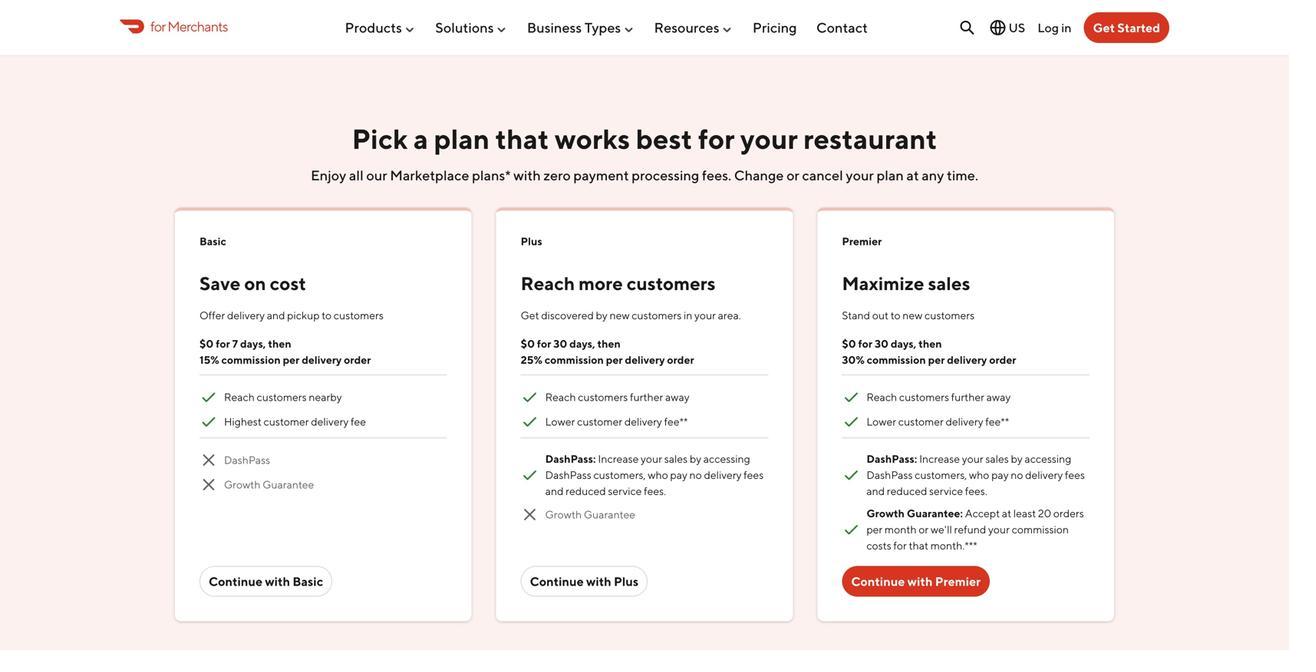 Task type: describe. For each thing, give the bounding box(es) containing it.
pickup
[[287, 309, 320, 322]]

0 horizontal spatial growth guarantee
[[224, 478, 314, 491]]

2 increase your sales by accessing dashpass customers, who pay no delivery fees and reduced service fees. from the left
[[867, 453, 1085, 497]]

continue with basic
[[209, 574, 323, 589]]

delivery inside $0 for 7 days, then 15% commission per delivery order
[[302, 354, 342, 366]]

lower for maximize
[[867, 415, 896, 428]]

highest customer delivery fee
[[224, 415, 366, 428]]

continue with basic link
[[200, 566, 332, 597]]

0 horizontal spatial basic
[[200, 235, 226, 248]]

enjoy all our marketplace plans* with zero payment processing fees. change or cancel your plan at any time.
[[311, 167, 979, 183]]

fee** for maximize sales
[[986, 415, 1009, 428]]

get for get started
[[1093, 20, 1115, 35]]

0 horizontal spatial premier
[[842, 235, 882, 248]]

reach up discovered
[[521, 273, 575, 295]]

customer for cost
[[264, 415, 309, 428]]

1 horizontal spatial dashpass
[[545, 469, 592, 481]]

best
[[636, 122, 693, 155]]

fee
[[351, 415, 366, 428]]

then inside $0 for 30 days, then 30% commission per delivery order
[[919, 337, 942, 350]]

products link
[[345, 13, 416, 42]]

processing
[[632, 167, 699, 183]]

days, for cost
[[240, 337, 266, 350]]

business
[[527, 19, 582, 36]]

1 dashpass: from the left
[[545, 453, 598, 465]]

0 vertical spatial menu close image
[[200, 476, 218, 494]]

2 horizontal spatial by
[[1011, 453, 1023, 465]]

$0 for save on cost
[[200, 337, 214, 350]]

customers down $0 for 30 days, then 25% commission per delivery order
[[578, 391, 628, 403]]

we'll
[[931, 523, 952, 536]]

1 service from the left
[[608, 485, 642, 497]]

accept at least 20 orders per month or we'll refund your commission costs for that month.***
[[867, 507, 1084, 552]]

for merchants link
[[120, 16, 228, 37]]

1 fees from the left
[[744, 469, 764, 481]]

resources
[[654, 19, 720, 36]]

customers down $0 for 30 days, then 30% commission per delivery order
[[899, 391, 949, 403]]

us
[[1009, 20, 1025, 35]]

get for get discovered by new customers in your area.
[[521, 309, 539, 322]]

2 to from the left
[[891, 309, 901, 322]]

contact
[[816, 19, 868, 36]]

$0 for 7 days, then 15% commission per delivery order
[[200, 337, 371, 366]]

1 horizontal spatial growth guarantee
[[545, 508, 635, 521]]

away for maximize sales
[[987, 391, 1011, 403]]

refund
[[954, 523, 986, 536]]

pricing
[[753, 19, 797, 36]]

for merchants
[[150, 18, 228, 34]]

month
[[885, 523, 917, 536]]

check mark image left month at the bottom right of page
[[842, 521, 861, 539]]

save on cost
[[200, 273, 306, 295]]

save
[[200, 273, 241, 295]]

with for continue with premier
[[908, 574, 933, 589]]

1 vertical spatial basic
[[293, 574, 323, 589]]

or inside accept at least 20 orders per month or we'll refund your commission costs for that month.***
[[919, 523, 929, 536]]

2 horizontal spatial and
[[867, 485, 885, 497]]

for inside for merchants "link"
[[150, 18, 166, 34]]

orders
[[1054, 507, 1084, 520]]

1 horizontal spatial guarantee
[[584, 508, 635, 521]]

1 horizontal spatial and
[[545, 485, 564, 497]]

any
[[922, 167, 944, 183]]

out
[[872, 309, 889, 322]]

customers up "highest customer delivery fee"
[[257, 391, 307, 403]]

our
[[366, 167, 387, 183]]

customers up $0 for 30 days, then 30% commission per delivery order
[[925, 309, 975, 322]]

business types
[[527, 19, 621, 36]]

0 horizontal spatial and
[[267, 309, 285, 322]]

2 horizontal spatial sales
[[986, 453, 1009, 465]]

order for customers
[[667, 354, 694, 366]]

0 horizontal spatial or
[[787, 167, 800, 183]]

1 reduced from the left
[[566, 485, 606, 497]]

get started
[[1093, 20, 1160, 35]]

accept
[[965, 507, 1000, 520]]

1 customers, from the left
[[594, 469, 646, 481]]

for inside accept at least 20 orders per month or we'll refund your commission costs for that month.***
[[894, 539, 907, 552]]

2 who from the left
[[969, 469, 990, 481]]

1 horizontal spatial plus
[[614, 574, 639, 589]]

check mark image for reach
[[521, 413, 539, 431]]

area.
[[718, 309, 741, 322]]

that inside accept at least 20 orders per month or we'll refund your commission costs for that month.***
[[909, 539, 929, 552]]

growth guarantee:
[[867, 507, 965, 520]]

solutions
[[435, 19, 494, 36]]

25%
[[521, 354, 542, 366]]

0 vertical spatial that
[[495, 122, 549, 155]]

then for cost
[[268, 337, 291, 350]]

2 horizontal spatial growth
[[867, 507, 905, 520]]

commission for maximize
[[867, 354, 926, 366]]

2 service from the left
[[929, 485, 963, 497]]

customers right 'pickup'
[[334, 309, 384, 322]]

products
[[345, 19, 402, 36]]

log in
[[1038, 20, 1072, 35]]

log in link
[[1038, 20, 1072, 35]]

lower for reach
[[545, 415, 575, 428]]

contact link
[[816, 13, 868, 42]]

1 horizontal spatial by
[[690, 453, 702, 465]]

offer delivery and pickup to customers
[[200, 309, 384, 322]]

then for customers
[[597, 337, 621, 350]]

cost
[[270, 273, 306, 295]]

0 horizontal spatial plan
[[434, 122, 490, 155]]

1 horizontal spatial sales
[[928, 273, 970, 295]]

2 accessing from the left
[[1025, 453, 1072, 465]]

per for more
[[606, 354, 623, 366]]

$0 for maximize sales
[[842, 337, 856, 350]]

discovered
[[541, 309, 594, 322]]

for inside $0 for 7 days, then 15% commission per delivery order
[[216, 337, 230, 350]]

2 increase from the left
[[919, 453, 960, 465]]

works
[[555, 122, 630, 155]]

plans*
[[472, 167, 511, 183]]

pick
[[352, 122, 408, 155]]

month.***
[[931, 539, 977, 552]]

commission for reach
[[545, 354, 604, 366]]

days, for customers
[[570, 337, 595, 350]]

30%
[[842, 354, 865, 366]]

new for sales
[[903, 309, 923, 322]]

30 for reach
[[554, 337, 567, 350]]

nearby
[[309, 391, 342, 403]]

reach customers nearby
[[224, 391, 342, 403]]

15%
[[200, 354, 219, 366]]

business types link
[[527, 13, 635, 42]]

0 horizontal spatial plus
[[521, 235, 542, 248]]

1 no from the left
[[690, 469, 702, 481]]

1 vertical spatial plan
[[877, 167, 904, 183]]

per inside accept at least 20 orders per month or we'll refund your commission costs for that month.***
[[867, 523, 883, 536]]

3 continue from the left
[[851, 574, 905, 589]]

1 accessing from the left
[[704, 453, 750, 465]]

customers down reach more customers
[[632, 309, 682, 322]]

pick a plan that works best for your restaurant
[[352, 122, 937, 155]]

restaurant
[[804, 122, 937, 155]]

delivery inside $0 for 30 days, then 25% commission per delivery order
[[625, 354, 665, 366]]

lower customer delivery fee** for sales
[[867, 415, 1009, 428]]

30 for maximize
[[875, 337, 889, 350]]

solutions link
[[435, 13, 508, 42]]

globe line image
[[989, 18, 1007, 37]]

2 customers, from the left
[[915, 469, 967, 481]]

cancel
[[802, 167, 843, 183]]

order inside $0 for 30 days, then 30% commission per delivery order
[[989, 354, 1016, 366]]

resources link
[[654, 13, 733, 42]]



Task type: locate. For each thing, give the bounding box(es) containing it.
1 continue from the left
[[209, 574, 263, 589]]

1 lower customer delivery fee** from the left
[[545, 415, 688, 428]]

3 order from the left
[[989, 354, 1016, 366]]

time.
[[947, 167, 979, 183]]

1 pay from the left
[[670, 469, 688, 481]]

commission down 20
[[1012, 523, 1069, 536]]

0 horizontal spatial no
[[690, 469, 702, 481]]

20
[[1038, 507, 1051, 520]]

3 $0 from the left
[[842, 337, 856, 350]]

0 vertical spatial in
[[1062, 20, 1072, 35]]

0 horizontal spatial in
[[684, 309, 692, 322]]

get discovered by new customers in your area.
[[521, 309, 741, 322]]

basic
[[200, 235, 226, 248], [293, 574, 323, 589]]

1 then from the left
[[268, 337, 291, 350]]

per up reach customers nearby
[[283, 354, 300, 366]]

customer down reach customers nearby
[[264, 415, 309, 428]]

increase your sales by accessing dashpass customers, who pay no delivery fees and reduced service fees.
[[545, 453, 764, 497], [867, 453, 1085, 497]]

new right out
[[903, 309, 923, 322]]

1 horizontal spatial service
[[929, 485, 963, 497]]

2 reduced from the left
[[887, 485, 927, 497]]

days, right 7
[[240, 337, 266, 350]]

per up costs
[[867, 523, 883, 536]]

0 horizontal spatial customers,
[[594, 469, 646, 481]]

0 horizontal spatial pay
[[670, 469, 688, 481]]

2 order from the left
[[667, 354, 694, 366]]

reach
[[521, 273, 575, 295], [224, 391, 255, 403], [545, 391, 576, 403], [867, 391, 897, 403]]

1 $0 from the left
[[200, 337, 214, 350]]

0 horizontal spatial increase
[[598, 453, 639, 465]]

for right best
[[698, 122, 735, 155]]

3 then from the left
[[919, 337, 942, 350]]

reach up highest
[[224, 391, 255, 403]]

fees
[[744, 469, 764, 481], [1065, 469, 1085, 481]]

zero
[[544, 167, 571, 183]]

2 new from the left
[[903, 309, 923, 322]]

1 vertical spatial get
[[521, 309, 539, 322]]

1 horizontal spatial reach customers further away
[[867, 391, 1011, 403]]

that up plans*
[[495, 122, 549, 155]]

30
[[554, 337, 567, 350], [875, 337, 889, 350]]

2 customer from the left
[[577, 415, 623, 428]]

1 horizontal spatial customers,
[[915, 469, 967, 481]]

$0 up 15%
[[200, 337, 214, 350]]

customer down $0 for 30 days, then 25% commission per delivery order
[[577, 415, 623, 428]]

1 30 from the left
[[554, 337, 567, 350]]

further
[[630, 391, 663, 403], [951, 391, 985, 403]]

$0 up 25%
[[521, 337, 535, 350]]

lower customer delivery fee** down $0 for 30 days, then 25% commission per delivery order
[[545, 415, 688, 428]]

growth
[[224, 478, 261, 491], [867, 507, 905, 520], [545, 508, 582, 521]]

for left the merchants
[[150, 18, 166, 34]]

commission inside $0 for 30 days, then 30% commission per delivery order
[[867, 354, 926, 366]]

for up 25%
[[537, 337, 551, 350]]

2 horizontal spatial dashpass
[[867, 469, 913, 481]]

further for more
[[630, 391, 663, 403]]

2 fee** from the left
[[986, 415, 1009, 428]]

growth up continue with plus link
[[545, 508, 582, 521]]

growth guarantee down "highest customer delivery fee"
[[224, 478, 314, 491]]

per inside $0 for 7 days, then 15% commission per delivery order
[[283, 354, 300, 366]]

reach for save on cost
[[224, 391, 255, 403]]

then down stand out to new customers in the top of the page
[[919, 337, 942, 350]]

more
[[579, 273, 623, 295]]

2 further from the left
[[951, 391, 985, 403]]

at
[[907, 167, 919, 183], [1002, 507, 1012, 520]]

per for sales
[[928, 354, 945, 366]]

check mark image down 25%
[[521, 413, 539, 431]]

2 horizontal spatial days,
[[891, 337, 917, 350]]

get started button
[[1084, 12, 1170, 43]]

1 horizontal spatial lower
[[867, 415, 896, 428]]

0 horizontal spatial days,
[[240, 337, 266, 350]]

1 horizontal spatial away
[[987, 391, 1011, 403]]

1 horizontal spatial increase
[[919, 453, 960, 465]]

2 horizontal spatial then
[[919, 337, 942, 350]]

with for continue with plus
[[586, 574, 611, 589]]

7
[[232, 337, 238, 350]]

2 continue from the left
[[530, 574, 584, 589]]

to right out
[[891, 309, 901, 322]]

days, inside $0 for 30 days, then 30% commission per delivery order
[[891, 337, 917, 350]]

1 vertical spatial in
[[684, 309, 692, 322]]

continue for reach
[[530, 574, 584, 589]]

0 horizontal spatial continue
[[209, 574, 263, 589]]

continue with premier
[[851, 574, 981, 589]]

delivery inside $0 for 30 days, then 30% commission per delivery order
[[947, 354, 987, 366]]

days, inside $0 for 7 days, then 15% commission per delivery order
[[240, 337, 266, 350]]

enjoy
[[311, 167, 346, 183]]

fee**
[[664, 415, 688, 428], [986, 415, 1009, 428]]

stand
[[842, 309, 870, 322]]

dashpass
[[224, 454, 270, 466], [545, 469, 592, 481], [867, 469, 913, 481]]

payment
[[574, 167, 629, 183]]

0 horizontal spatial by
[[596, 309, 608, 322]]

1 horizontal spatial days,
[[570, 337, 595, 350]]

0 vertical spatial growth guarantee
[[224, 478, 314, 491]]

change
[[734, 167, 784, 183]]

lower customer delivery fee** for more
[[545, 415, 688, 428]]

0 vertical spatial guarantee
[[263, 478, 314, 491]]

growth guarantee
[[224, 478, 314, 491], [545, 508, 635, 521]]

0 horizontal spatial dashpass:
[[545, 453, 598, 465]]

2 horizontal spatial customer
[[898, 415, 944, 428]]

maximize sales
[[842, 273, 970, 295]]

lower customer delivery fee**
[[545, 415, 688, 428], [867, 415, 1009, 428]]

2 fees from the left
[[1065, 469, 1085, 481]]

reach customers further away down $0 for 30 days, then 30% commission per delivery order
[[867, 391, 1011, 403]]

further down $0 for 30 days, then 30% commission per delivery order
[[951, 391, 985, 403]]

new
[[610, 309, 630, 322], [903, 309, 923, 322]]

or left cancel
[[787, 167, 800, 183]]

$0 up 30%
[[842, 337, 856, 350]]

commission
[[221, 354, 281, 366], [545, 354, 604, 366], [867, 354, 926, 366], [1012, 523, 1069, 536]]

started
[[1118, 20, 1160, 35]]

premier down month.***
[[935, 574, 981, 589]]

away
[[665, 391, 690, 403], [987, 391, 1011, 403]]

1 who from the left
[[648, 469, 668, 481]]

$0 inside $0 for 7 days, then 15% commission per delivery order
[[200, 337, 214, 350]]

1 fee** from the left
[[664, 415, 688, 428]]

order for cost
[[344, 354, 371, 366]]

reach down $0 for 30 days, then 25% commission per delivery order
[[545, 391, 576, 403]]

1 vertical spatial plus
[[614, 574, 639, 589]]

$0 for reach more customers
[[521, 337, 535, 350]]

reach down $0 for 30 days, then 30% commission per delivery order
[[867, 391, 897, 403]]

commission right 25%
[[545, 354, 604, 366]]

3 days, from the left
[[891, 337, 917, 350]]

menu close image
[[200, 451, 218, 469]]

1 away from the left
[[665, 391, 690, 403]]

1 horizontal spatial at
[[1002, 507, 1012, 520]]

for left 7
[[216, 337, 230, 350]]

per down stand out to new customers in the top of the page
[[928, 354, 945, 366]]

1 increase your sales by accessing dashpass customers, who pay no delivery fees and reduced service fees. from the left
[[545, 453, 764, 497]]

30 inside $0 for 30 days, then 30% commission per delivery order
[[875, 337, 889, 350]]

continue with plus link
[[521, 566, 648, 597]]

2 dashpass: from the left
[[867, 453, 919, 465]]

plan down 'restaurant'
[[877, 167, 904, 183]]

2 $0 from the left
[[521, 337, 535, 350]]

sales
[[928, 273, 970, 295], [664, 453, 688, 465], [986, 453, 1009, 465]]

0 horizontal spatial reach customers further away
[[545, 391, 690, 403]]

0 vertical spatial plus
[[521, 235, 542, 248]]

customer for customers
[[577, 415, 623, 428]]

reach customers further away for sales
[[867, 391, 1011, 403]]

guarantee down "highest customer delivery fee"
[[263, 478, 314, 491]]

fee** for reach more customers
[[664, 415, 688, 428]]

1 vertical spatial growth guarantee
[[545, 508, 635, 521]]

plus
[[521, 235, 542, 248], [614, 574, 639, 589]]

dashpass:
[[545, 453, 598, 465], [867, 453, 919, 465]]

days, down stand out to new customers in the top of the page
[[891, 337, 917, 350]]

days, down discovered
[[570, 337, 595, 350]]

with for continue with basic
[[265, 574, 290, 589]]

1 horizontal spatial menu close image
[[521, 506, 539, 524]]

1 horizontal spatial lower customer delivery fee**
[[867, 415, 1009, 428]]

1 reach customers further away from the left
[[545, 391, 690, 403]]

1 horizontal spatial $0
[[521, 337, 535, 350]]

3 customer from the left
[[898, 415, 944, 428]]

check mark image
[[200, 388, 218, 407], [521, 388, 539, 407], [842, 388, 861, 407], [200, 413, 218, 431], [521, 466, 539, 484], [842, 466, 861, 484]]

for up 30%
[[858, 337, 873, 350]]

order inside $0 for 30 days, then 25% commission per delivery order
[[667, 354, 694, 366]]

in right the log
[[1062, 20, 1072, 35]]

continue with premier link
[[842, 566, 990, 597]]

1 horizontal spatial reduced
[[887, 485, 927, 497]]

$0 for 30 days, then 30% commission per delivery order
[[842, 337, 1016, 366]]

at left any
[[907, 167, 919, 183]]

2 days, from the left
[[570, 337, 595, 350]]

growth down highest
[[224, 478, 261, 491]]

2 horizontal spatial $0
[[842, 337, 856, 350]]

costs
[[867, 539, 892, 552]]

2 pay from the left
[[992, 469, 1009, 481]]

2 30 from the left
[[875, 337, 889, 350]]

0 horizontal spatial order
[[344, 354, 371, 366]]

1 vertical spatial that
[[909, 539, 929, 552]]

30 down discovered
[[554, 337, 567, 350]]

delivery
[[227, 309, 265, 322], [302, 354, 342, 366], [625, 354, 665, 366], [947, 354, 987, 366], [311, 415, 349, 428], [625, 415, 662, 428], [946, 415, 984, 428], [704, 469, 742, 481], [1025, 469, 1063, 481]]

or
[[787, 167, 800, 183], [919, 523, 929, 536]]

0 horizontal spatial increase your sales by accessing dashpass customers, who pay no delivery fees and reduced service fees.
[[545, 453, 764, 497]]

1 horizontal spatial who
[[969, 469, 990, 481]]

0 vertical spatial premier
[[842, 235, 882, 248]]

guarantee:
[[907, 507, 963, 520]]

1 horizontal spatial order
[[667, 354, 694, 366]]

commission right 30%
[[867, 354, 926, 366]]

growth guarantee up continue with plus link
[[545, 508, 635, 521]]

plan right a
[[434, 122, 490, 155]]

2 horizontal spatial continue
[[851, 574, 905, 589]]

at inside accept at least 20 orders per month or we'll refund your commission costs for that month.***
[[1002, 507, 1012, 520]]

1 vertical spatial premier
[[935, 574, 981, 589]]

2 horizontal spatial fees.
[[965, 485, 988, 497]]

1 horizontal spatial in
[[1062, 20, 1072, 35]]

commission inside $0 for 30 days, then 25% commission per delivery order
[[545, 354, 604, 366]]

1 horizontal spatial no
[[1011, 469, 1023, 481]]

guarantee up continue with plus link
[[584, 508, 635, 521]]

1 lower from the left
[[545, 415, 575, 428]]

lower
[[545, 415, 575, 428], [867, 415, 896, 428]]

growth for top menu close image
[[224, 478, 261, 491]]

days, inside $0 for 30 days, then 25% commission per delivery order
[[570, 337, 595, 350]]

then inside $0 for 7 days, then 15% commission per delivery order
[[268, 337, 291, 350]]

$0 for 30 days, then 25% commission per delivery order
[[521, 337, 694, 366]]

1 horizontal spatial customer
[[577, 415, 623, 428]]

premier up maximize on the right top of the page
[[842, 235, 882, 248]]

0 vertical spatial at
[[907, 167, 919, 183]]

0 horizontal spatial sales
[[664, 453, 688, 465]]

commission inside accept at least 20 orders per month or we'll refund your commission costs for that month.***
[[1012, 523, 1069, 536]]

further down $0 for 30 days, then 25% commission per delivery order
[[630, 391, 663, 403]]

in left area.
[[684, 309, 692, 322]]

1 horizontal spatial new
[[903, 309, 923, 322]]

offer
[[200, 309, 225, 322]]

for
[[150, 18, 166, 34], [698, 122, 735, 155], [216, 337, 230, 350], [537, 337, 551, 350], [858, 337, 873, 350], [894, 539, 907, 552]]

or left we'll
[[919, 523, 929, 536]]

in
[[1062, 20, 1072, 35], [684, 309, 692, 322]]

2 lower customer delivery fee** from the left
[[867, 415, 1009, 428]]

types
[[585, 19, 621, 36]]

commission inside $0 for 7 days, then 15% commission per delivery order
[[221, 354, 281, 366]]

away for reach more customers
[[665, 391, 690, 403]]

accessing
[[704, 453, 750, 465], [1025, 453, 1072, 465]]

0 horizontal spatial new
[[610, 309, 630, 322]]

0 vertical spatial plan
[[434, 122, 490, 155]]

continue for save
[[209, 574, 263, 589]]

marketplace
[[390, 167, 469, 183]]

then down 'offer delivery and pickup to customers' at the top left
[[268, 337, 291, 350]]

30 inside $0 for 30 days, then 25% commission per delivery order
[[554, 337, 567, 350]]

0 vertical spatial basic
[[200, 235, 226, 248]]

1 horizontal spatial get
[[1093, 20, 1115, 35]]

1 to from the left
[[322, 309, 332, 322]]

get inside get started button
[[1093, 20, 1115, 35]]

stand out to new customers
[[842, 309, 975, 322]]

check mark image
[[521, 413, 539, 431], [842, 413, 861, 431], [842, 521, 861, 539]]

2 reach customers further away from the left
[[867, 391, 1011, 403]]

1 horizontal spatial continue
[[530, 574, 584, 589]]

30 down out
[[875, 337, 889, 350]]

order inside $0 for 7 days, then 15% commission per delivery order
[[344, 354, 371, 366]]

all
[[349, 167, 364, 183]]

reach customers further away
[[545, 391, 690, 403], [867, 391, 1011, 403]]

0 horizontal spatial fees.
[[644, 485, 666, 497]]

1 horizontal spatial fees.
[[702, 167, 732, 183]]

growth for the bottommost menu close image
[[545, 508, 582, 521]]

1 horizontal spatial premier
[[935, 574, 981, 589]]

that down month at the bottom right of page
[[909, 539, 929, 552]]

0 horizontal spatial service
[[608, 485, 642, 497]]

0 horizontal spatial guarantee
[[263, 478, 314, 491]]

customer down $0 for 30 days, then 30% commission per delivery order
[[898, 415, 944, 428]]

maximize
[[842, 273, 924, 295]]

reach for reach more customers
[[545, 391, 576, 403]]

reach more customers
[[521, 273, 716, 295]]

0 vertical spatial or
[[787, 167, 800, 183]]

0 horizontal spatial lower customer delivery fee**
[[545, 415, 688, 428]]

for down month at the bottom right of page
[[894, 539, 907, 552]]

commission down 7
[[221, 354, 281, 366]]

0 horizontal spatial away
[[665, 391, 690, 403]]

for inside $0 for 30 days, then 25% commission per delivery order
[[537, 337, 551, 350]]

commission for save
[[221, 354, 281, 366]]

customers
[[627, 273, 716, 295], [334, 309, 384, 322], [632, 309, 682, 322], [925, 309, 975, 322], [257, 391, 307, 403], [578, 391, 628, 403], [899, 391, 949, 403]]

per down get discovered by new customers in your area.
[[606, 354, 623, 366]]

0 horizontal spatial further
[[630, 391, 663, 403]]

check mark image down 30%
[[842, 413, 861, 431]]

continue with plus
[[530, 574, 639, 589]]

highest
[[224, 415, 262, 428]]

reach for maximize sales
[[867, 391, 897, 403]]

0 horizontal spatial growth
[[224, 478, 261, 491]]

a
[[414, 122, 428, 155]]

0 horizontal spatial then
[[268, 337, 291, 350]]

customers,
[[594, 469, 646, 481], [915, 469, 967, 481]]

2 then from the left
[[597, 337, 621, 350]]

0 horizontal spatial who
[[648, 469, 668, 481]]

1 horizontal spatial that
[[909, 539, 929, 552]]

1 customer from the left
[[264, 415, 309, 428]]

then inside $0 for 30 days, then 25% commission per delivery order
[[597, 337, 621, 350]]

$0 inside $0 for 30 days, then 30% commission per delivery order
[[842, 337, 856, 350]]

check mark image for maximize
[[842, 413, 861, 431]]

1 vertical spatial guarantee
[[584, 508, 635, 521]]

further for sales
[[951, 391, 985, 403]]

increase
[[598, 453, 639, 465], [919, 453, 960, 465]]

0 horizontal spatial at
[[907, 167, 919, 183]]

then down get discovered by new customers in your area.
[[597, 337, 621, 350]]

at left least
[[1002, 507, 1012, 520]]

lower customer delivery fee** down $0 for 30 days, then 30% commission per delivery order
[[867, 415, 1009, 428]]

your inside accept at least 20 orders per month or we'll refund your commission costs for that month.***
[[988, 523, 1010, 536]]

1 horizontal spatial dashpass:
[[867, 453, 919, 465]]

get left started
[[1093, 20, 1115, 35]]

reach customers further away down $0 for 30 days, then 25% commission per delivery order
[[545, 391, 690, 403]]

0 horizontal spatial to
[[322, 309, 332, 322]]

get left discovered
[[521, 309, 539, 322]]

$0 inside $0 for 30 days, then 25% commission per delivery order
[[521, 337, 535, 350]]

then
[[268, 337, 291, 350], [597, 337, 621, 350], [919, 337, 942, 350]]

log
[[1038, 20, 1059, 35]]

pricing link
[[753, 13, 797, 42]]

1 horizontal spatial basic
[[293, 574, 323, 589]]

for inside $0 for 30 days, then 30% commission per delivery order
[[858, 337, 873, 350]]

to right 'pickup'
[[322, 309, 332, 322]]

0 horizontal spatial dashpass
[[224, 454, 270, 466]]

1 horizontal spatial 30
[[875, 337, 889, 350]]

0 horizontal spatial get
[[521, 309, 539, 322]]

least
[[1014, 507, 1036, 520]]

1 horizontal spatial or
[[919, 523, 929, 536]]

1 vertical spatial menu close image
[[521, 506, 539, 524]]

0 horizontal spatial customer
[[264, 415, 309, 428]]

1 horizontal spatial accessing
[[1025, 453, 1072, 465]]

per for on
[[283, 354, 300, 366]]

1 vertical spatial or
[[919, 523, 929, 536]]

0 horizontal spatial fee**
[[664, 415, 688, 428]]

customers up get discovered by new customers in your area.
[[627, 273, 716, 295]]

1 further from the left
[[630, 391, 663, 403]]

per inside $0 for 30 days, then 30% commission per delivery order
[[928, 354, 945, 366]]

new down reach more customers
[[610, 309, 630, 322]]

reach customers further away for more
[[545, 391, 690, 403]]

on
[[244, 273, 266, 295]]

1 horizontal spatial increase your sales by accessing dashpass customers, who pay no delivery fees and reduced service fees.
[[867, 453, 1085, 497]]

1 order from the left
[[344, 354, 371, 366]]

2 lower from the left
[[867, 415, 896, 428]]

2 away from the left
[[987, 391, 1011, 403]]

growth up month at the bottom right of page
[[867, 507, 905, 520]]

per inside $0 for 30 days, then 25% commission per delivery order
[[606, 354, 623, 366]]

that
[[495, 122, 549, 155], [909, 539, 929, 552]]

days,
[[240, 337, 266, 350], [570, 337, 595, 350], [891, 337, 917, 350]]

1 new from the left
[[610, 309, 630, 322]]

menu close image
[[200, 476, 218, 494], [521, 506, 539, 524]]

2 no from the left
[[1011, 469, 1023, 481]]

merchants
[[167, 18, 228, 34]]

1 increase from the left
[[598, 453, 639, 465]]

0 horizontal spatial fees
[[744, 469, 764, 481]]

premier
[[842, 235, 882, 248], [935, 574, 981, 589]]

1 horizontal spatial fees
[[1065, 469, 1085, 481]]

new for more
[[610, 309, 630, 322]]

1 days, from the left
[[240, 337, 266, 350]]



Task type: vqa. For each thing, say whether or not it's contained in the screenshot.
the bottom team
no



